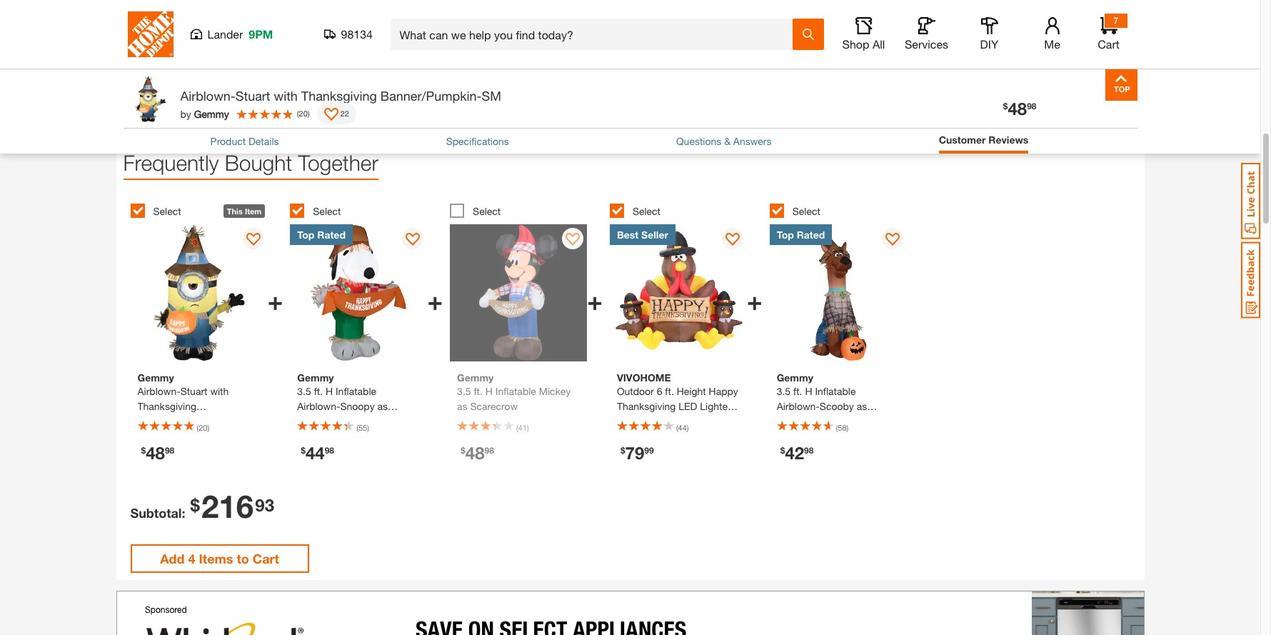Task type: locate. For each thing, give the bounding box(es) containing it.
cart inside button
[[253, 551, 279, 566]]

answers for questions & answers
[[734, 135, 772, 147]]

questions & answers
[[677, 135, 772, 147]]

) inside 4 / 5 group
[[687, 423, 689, 432]]

$ inside the 3 / 5 group
[[461, 445, 466, 456]]

items
[[199, 551, 233, 566]]

(
[[297, 108, 299, 118], [357, 423, 359, 432], [517, 423, 519, 432], [677, 423, 679, 432], [837, 423, 838, 432]]

44 down gemmy 3.5 ft. h inflatable airblown-snoopy as scarecrow-sm-peanuts
[[306, 443, 325, 463]]

) for 79
[[687, 423, 689, 432]]

question
[[132, 35, 172, 47]]

0 horizontal spatial &
[[189, 12, 198, 28]]

+ for the 3 / 5 group
[[588, 285, 603, 315]]

thanksgiving down outdoor
[[617, 400, 676, 412]]

1 vertical spatial customer reviews
[[939, 134, 1029, 146]]

top rated
[[297, 228, 346, 240], [777, 228, 826, 240]]

) for 42
[[847, 423, 849, 432]]

2 top rated from the left
[[777, 228, 826, 240]]

3.5 for 42
[[777, 385, 791, 397]]

( left family
[[677, 423, 679, 432]]

shop all button
[[841, 17, 887, 51]]

2 h from the left
[[486, 385, 493, 397]]

$ 48 98 inside the 3 / 5 group
[[461, 443, 494, 463]]

1 rated from the left
[[317, 228, 346, 240]]

0 horizontal spatial questions
[[123, 12, 185, 28]]

inflatable up scarecrow
[[496, 385, 537, 397]]

( down scarecrow
[[517, 423, 519, 432]]

product details button
[[210, 134, 279, 149], [210, 134, 279, 149]]

1 vertical spatial customer
[[939, 134, 986, 146]]

inflatable down outdoor
[[617, 415, 658, 427]]

$ inside '$ 44 98'
[[301, 445, 306, 456]]

1 horizontal spatial display image
[[324, 108, 338, 122]]

questions
[[123, 12, 185, 28], [677, 135, 722, 147]]

display image
[[566, 233, 580, 247], [726, 233, 740, 247], [886, 233, 900, 247]]

0 vertical spatial answers
[[201, 12, 254, 28]]

sm- for 42
[[829, 415, 848, 427]]

$ 48 98 inside 1 / 5 group
[[141, 443, 175, 463]]

1 horizontal spatial airblown-
[[297, 400, 340, 412]]

0 vertical spatial &
[[189, 12, 198, 28]]

sm- inside gemmy 3.5 ft. h inflatable airblown-scooby as scarecrow-sm-wb
[[829, 415, 848, 427]]

+ inside 4 / 5 group
[[747, 285, 763, 315]]

product details
[[210, 135, 279, 147]]

1 horizontal spatial 3.5
[[457, 385, 471, 397]]

ft. up scarecrow
[[474, 385, 483, 397]]

98 inside '$ 44 98'
[[325, 445, 334, 456]]

h inside gemmy 3.5 ft. h inflatable mickey as scarecrow
[[486, 385, 493, 397]]

seller
[[642, 228, 669, 240]]

2 3.5 from the left
[[457, 385, 471, 397]]

display image inside 22 dropdown button
[[324, 108, 338, 122]]

scarecrow- inside gemmy 3.5 ft. h inflatable airblown-scooby as scarecrow-sm-wb
[[777, 415, 829, 427]]

0 horizontal spatial as
[[378, 400, 388, 412]]

4.9 out of 5
[[123, 94, 174, 106]]

cart 7
[[1098, 15, 1120, 51]]

44 inside 4 / 5 group
[[679, 423, 687, 432]]

display image for 79
[[726, 233, 740, 247]]

add 4 items to cart
[[160, 551, 279, 566]]

1 horizontal spatial top
[[777, 228, 794, 240]]

top
[[297, 228, 315, 240], [777, 228, 794, 240]]

sm-
[[349, 415, 368, 427], [829, 415, 848, 427]]

0 horizontal spatial $ 48 98
[[141, 443, 175, 463]]

display image inside the 3 / 5 group
[[566, 233, 580, 247]]

airblown- up by gemmy
[[180, 88, 236, 104]]

1 horizontal spatial 44
[[679, 423, 687, 432]]

subtotal: $ 216 93
[[130, 487, 274, 525]]

product image image
[[127, 76, 173, 122]]

select inside 5 / 5 group
[[793, 205, 821, 217]]

48
[[1009, 99, 1028, 119], [146, 443, 165, 463], [466, 443, 485, 463]]

h for 42
[[806, 385, 813, 397]]

gemmy for 44
[[297, 371, 334, 383]]

0 horizontal spatial answers
[[201, 12, 254, 28]]

( for 79
[[677, 423, 679, 432]]

1 3.5 from the left
[[297, 385, 311, 397]]

( inside 5 / 5 group
[[837, 423, 838, 432]]

1 horizontal spatial top rated
[[777, 228, 826, 240]]

questions & answers button
[[677, 134, 772, 149], [677, 134, 772, 149]]

) inside 2 / 5 group
[[367, 423, 369, 432]]

0 horizontal spatial airblown-
[[180, 88, 236, 104]]

2 sm- from the left
[[829, 415, 848, 427]]

answers inside 'questions & answers 1 question'
[[201, 12, 254, 28]]

4
[[188, 551, 195, 566]]

gemmy inside gemmy 3.5 ft. h inflatable mickey as scarecrow
[[457, 371, 494, 383]]

cart right to
[[253, 551, 279, 566]]

as inside gemmy 3.5 ft. h inflatable airblown-snoopy as scarecrow-sm-peanuts
[[378, 400, 388, 412]]

this
[[227, 206, 243, 215]]

1 horizontal spatial as
[[457, 400, 468, 412]]

1 as from the left
[[378, 400, 388, 412]]

peanuts
[[368, 415, 405, 427]]

top rated for 44
[[297, 228, 346, 240]]

1 horizontal spatial &
[[725, 135, 731, 147]]

inflatable inside gemmy 3.5 ft. h inflatable mickey as scarecrow
[[496, 385, 537, 397]]

2 scarecrow- from the left
[[777, 415, 829, 427]]

2 + from the left
[[428, 285, 443, 315]]

select for 42
[[793, 205, 821, 217]]

+ inside the 3 / 5 group
[[588, 285, 603, 315]]

top rated for 42
[[777, 228, 826, 240]]

h for 44
[[326, 385, 333, 397]]

98 for gemmy 3.5 ft. h inflatable mickey as scarecrow
[[485, 445, 494, 456]]

0 horizontal spatial sm-
[[349, 415, 368, 427]]

customer reviews button
[[939, 132, 1029, 150], [939, 132, 1029, 147]]

1
[[123, 35, 129, 47]]

0 vertical spatial customer
[[123, 71, 184, 86]]

1 display image from the left
[[566, 233, 580, 247]]

4 / 5 group
[[610, 195, 763, 484]]

frequently
[[123, 150, 219, 175]]

) inside 5 / 5 group
[[847, 423, 849, 432]]

3 h from the left
[[806, 385, 813, 397]]

1 horizontal spatial questions
[[677, 135, 722, 147]]

3 ft. from the left
[[665, 385, 674, 397]]

me
[[1045, 37, 1061, 51]]

0 horizontal spatial 3.5
[[297, 385, 311, 397]]

42
[[786, 443, 805, 463]]

ft. right 6
[[665, 385, 674, 397]]

scarecrow- up '$ 44 98'
[[297, 415, 349, 427]]

subtotal:
[[130, 505, 185, 521]]

as inside gemmy 3.5 ft. h inflatable airblown-scooby as scarecrow-sm-wb
[[857, 400, 868, 412]]

5
[[169, 94, 174, 106]]

rated inside 2 / 5 group
[[317, 228, 346, 240]]

(20)
[[239, 94, 255, 106]]

) down gemmy 3.5 ft. h inflatable mickey as scarecrow
[[527, 423, 529, 432]]

h inside gemmy 3.5 ft. h inflatable airblown-scooby as scarecrow-sm-wb
[[806, 385, 813, 397]]

5 select from the left
[[793, 205, 821, 217]]

h inside gemmy 3.5 ft. h inflatable airblown-snoopy as scarecrow-sm-peanuts
[[326, 385, 333, 397]]

1 ft. from the left
[[314, 385, 323, 397]]

top rated inside 2 / 5 group
[[297, 228, 346, 240]]

) inside the 3 / 5 group
[[527, 423, 529, 432]]

0 horizontal spatial top rated
[[297, 228, 346, 240]]

) for 44
[[367, 423, 369, 432]]

cart
[[1098, 37, 1120, 51], [253, 551, 279, 566]]

2 rated from the left
[[797, 228, 826, 240]]

( down the snoopy
[[357, 423, 359, 432]]

as for 42
[[857, 400, 868, 412]]

scarecrow- up $ 42 98
[[777, 415, 829, 427]]

thanksgiving inside vivohome outdoor 6 ft. height happy thanksgiving led lighted inflatable turkey family
[[617, 400, 676, 412]]

details
[[249, 135, 279, 147]]

0 horizontal spatial top
[[297, 228, 315, 240]]

2 select from the left
[[313, 205, 341, 217]]

0 horizontal spatial rated
[[317, 228, 346, 240]]

1 horizontal spatial rated
[[797, 228, 826, 240]]

3.5
[[297, 385, 311, 397], [457, 385, 471, 397], [777, 385, 791, 397]]

feedback link image
[[1242, 242, 1261, 319]]

h
[[326, 385, 333, 397], [486, 385, 493, 397], [806, 385, 813, 397]]

1 vertical spatial answers
[[734, 135, 772, 147]]

4 + from the left
[[747, 285, 763, 315]]

0 vertical spatial customer reviews
[[123, 71, 239, 86]]

as left scarecrow
[[457, 400, 468, 412]]

44 for ( 44 )
[[679, 423, 687, 432]]

family
[[693, 415, 722, 427]]

2 horizontal spatial display image
[[886, 233, 900, 247]]

22
[[341, 108, 349, 118]]

3.5 inside gemmy 3.5 ft. h inflatable airblown-snoopy as scarecrow-sm-peanuts
[[297, 385, 311, 397]]

( inside 4 / 5 group
[[677, 423, 679, 432]]

scarecrow- for 44
[[297, 415, 349, 427]]

2 top from the left
[[777, 228, 794, 240]]

ft. inside gemmy 3.5 ft. h inflatable airblown-scooby as scarecrow-sm-wb
[[794, 385, 803, 397]]

as up wb
[[857, 400, 868, 412]]

scarecrow- inside gemmy 3.5 ft. h inflatable airblown-snoopy as scarecrow-sm-peanuts
[[297, 415, 349, 427]]

3.5 for 44
[[297, 385, 311, 397]]

0 horizontal spatial display image
[[246, 233, 261, 247]]

( 55 )
[[357, 423, 369, 432]]

gemmy inside gemmy 3.5 ft. h inflatable airblown-snoopy as scarecrow-sm-peanuts
[[297, 371, 334, 383]]

) down the snoopy
[[367, 423, 369, 432]]

0 horizontal spatial 44
[[306, 443, 325, 463]]

3 3.5 from the left
[[777, 385, 791, 397]]

0 horizontal spatial cart
[[253, 551, 279, 566]]

&
[[189, 12, 198, 28], [725, 135, 731, 147]]

as up peanuts
[[378, 400, 388, 412]]

0 vertical spatial reviews
[[187, 71, 239, 86]]

+ inside 2 / 5 group
[[428, 285, 443, 315]]

1 h from the left
[[326, 385, 333, 397]]

) down scooby
[[847, 423, 849, 432]]

93
[[255, 495, 274, 515]]

top inside 2 / 5 group
[[297, 228, 315, 240]]

all
[[873, 37, 886, 51]]

2 / 5 group
[[290, 195, 443, 484]]

best
[[617, 228, 639, 240]]

3 + from the left
[[588, 285, 603, 315]]

98 inside the 3 / 5 group
[[485, 445, 494, 456]]

3 as from the left
[[857, 400, 868, 412]]

& for questions & answers 1 question
[[189, 12, 198, 28]]

of
[[157, 94, 166, 106]]

2 horizontal spatial airblown-
[[777, 400, 820, 412]]

1 sm- from the left
[[349, 415, 368, 427]]

vivohome outdoor 6 ft. height happy thanksgiving led lighted inflatable turkey family
[[617, 371, 739, 427]]

0 horizontal spatial 48
[[146, 443, 165, 463]]

ft. for 42
[[794, 385, 803, 397]]

1 / 5 group
[[130, 195, 283, 484]]

airblown- up $ 42 98
[[777, 400, 820, 412]]

1 horizontal spatial answers
[[734, 135, 772, 147]]

mickey
[[539, 385, 571, 397]]

happy
[[709, 385, 739, 397]]

1 horizontal spatial cart
[[1098, 37, 1120, 51]]

inflatable for 42
[[816, 385, 856, 397]]

2 ft. from the left
[[474, 385, 483, 397]]

0 horizontal spatial display image
[[566, 233, 580, 247]]

airblown-
[[180, 88, 236, 104], [297, 400, 340, 412], [777, 400, 820, 412]]

0 horizontal spatial customer reviews
[[123, 71, 239, 86]]

98 inside 1 / 5 group
[[165, 445, 175, 456]]

ft. inside gemmy 3.5 ft. h inflatable mickey as scarecrow
[[474, 385, 483, 397]]

airblown- inside gemmy 3.5 ft. h inflatable airblown-snoopy as scarecrow-sm-peanuts
[[297, 400, 340, 412]]

vivohome
[[617, 371, 671, 383]]

1 vertical spatial &
[[725, 135, 731, 147]]

reviews
[[187, 71, 239, 86], [989, 134, 1029, 146]]

( inside 2 / 5 group
[[357, 423, 359, 432]]

$
[[1004, 101, 1009, 111], [141, 445, 146, 456], [301, 445, 306, 456], [461, 445, 466, 456], [621, 445, 626, 456], [781, 445, 786, 456], [190, 495, 200, 515]]

1 vertical spatial questions
[[677, 135, 722, 147]]

4 select from the left
[[633, 205, 661, 217]]

1 vertical spatial cart
[[253, 551, 279, 566]]

select inside 4 / 5 group
[[633, 205, 661, 217]]

1 vertical spatial reviews
[[989, 134, 1029, 146]]

airblown- inside gemmy 3.5 ft. h inflatable airblown-scooby as scarecrow-sm-wb
[[777, 400, 820, 412]]

48 inside the 3 / 5 group
[[466, 443, 485, 463]]

44
[[679, 423, 687, 432], [306, 443, 325, 463]]

inflatable inside gemmy 3.5 ft. h inflatable airblown-scooby as scarecrow-sm-wb
[[816, 385, 856, 397]]

( inside the 3 / 5 group
[[517, 423, 519, 432]]

) left family
[[687, 423, 689, 432]]

1 vertical spatial 44
[[306, 443, 325, 463]]

98
[[1028, 101, 1037, 111], [165, 445, 175, 456], [325, 445, 334, 456], [485, 445, 494, 456], [805, 445, 814, 456]]

rated inside 5 / 5 group
[[797, 228, 826, 240]]

3 display image from the left
[[886, 233, 900, 247]]

1 horizontal spatial thanksgiving
[[617, 400, 676, 412]]

inflatable up the snoopy
[[336, 385, 377, 397]]

( 44 )
[[677, 423, 689, 432]]

0 horizontal spatial scarecrow-
[[297, 415, 349, 427]]

1 horizontal spatial customer
[[939, 134, 986, 146]]

sm- down scooby
[[829, 415, 848, 427]]

1 top from the left
[[297, 228, 315, 240]]

outdoor 6 ft. height happy thanksgiving led lighted inflatable turkey family image
[[610, 224, 747, 361]]

0 horizontal spatial h
[[326, 385, 333, 397]]

+ for 2 / 5 group
[[428, 285, 443, 315]]

scarecrow- for 42
[[777, 415, 829, 427]]

questions inside 'questions & answers 1 question'
[[123, 12, 185, 28]]

98134
[[341, 27, 373, 41]]

& inside 'questions & answers 1 question'
[[189, 12, 198, 28]]

+
[[268, 285, 283, 315], [428, 285, 443, 315], [588, 285, 603, 315], [747, 285, 763, 315]]

0 vertical spatial questions
[[123, 12, 185, 28]]

98 inside $ 42 98
[[805, 445, 814, 456]]

3.5 up '$ 44 98'
[[297, 385, 311, 397]]

1 scarecrow- from the left
[[297, 415, 349, 427]]

ft. up '$ 44 98'
[[314, 385, 323, 397]]

1 + from the left
[[268, 285, 283, 315]]

top for 42
[[777, 228, 794, 240]]

3.5 inside gemmy 3.5 ft. h inflatable airblown-scooby as scarecrow-sm-wb
[[777, 385, 791, 397]]

1 vertical spatial thanksgiving
[[617, 400, 676, 412]]

2 horizontal spatial as
[[857, 400, 868, 412]]

1 horizontal spatial $ 48 98
[[461, 443, 494, 463]]

1 top rated from the left
[[297, 228, 346, 240]]

2 horizontal spatial 3.5
[[777, 385, 791, 397]]

3 select from the left
[[473, 205, 501, 217]]

questions for questions & answers 1 question
[[123, 12, 185, 28]]

44 down led
[[679, 423, 687, 432]]

thanksgiving up 22
[[301, 88, 377, 104]]

0 vertical spatial 44
[[679, 423, 687, 432]]

44 inside 2 / 5 group
[[306, 443, 325, 463]]

h for 48
[[486, 385, 493, 397]]

display image for 42
[[886, 233, 900, 247]]

display image
[[324, 108, 338, 122], [246, 233, 261, 247], [406, 233, 421, 247]]

ft. for 48
[[474, 385, 483, 397]]

customer
[[123, 71, 184, 86], [939, 134, 986, 146]]

4 ft. from the left
[[794, 385, 803, 397]]

3.5 right happy
[[777, 385, 791, 397]]

select inside 2 / 5 group
[[313, 205, 341, 217]]

2 as from the left
[[457, 400, 468, 412]]

gemmy
[[194, 108, 229, 120], [297, 371, 334, 383], [457, 371, 494, 383], [777, 371, 814, 383]]

1 select from the left
[[153, 205, 181, 217]]

1 horizontal spatial scarecrow-
[[777, 415, 829, 427]]

1 horizontal spatial 48
[[466, 443, 485, 463]]

1 horizontal spatial sm-
[[829, 415, 848, 427]]

product
[[210, 135, 246, 147]]

top rated inside 5 / 5 group
[[777, 228, 826, 240]]

3.5 inside gemmy 3.5 ft. h inflatable mickey as scarecrow
[[457, 385, 471, 397]]

2 horizontal spatial $ 48 98
[[1004, 99, 1037, 119]]

1 horizontal spatial h
[[486, 385, 493, 397]]

$ inside subtotal: $ 216 93
[[190, 495, 200, 515]]

2 display image from the left
[[726, 233, 740, 247]]

2 horizontal spatial h
[[806, 385, 813, 397]]

height
[[677, 385, 706, 397]]

inflatable
[[336, 385, 377, 397], [496, 385, 537, 397], [816, 385, 856, 397], [617, 415, 658, 427]]

0 vertical spatial thanksgiving
[[301, 88, 377, 104]]

1 horizontal spatial display image
[[726, 233, 740, 247]]

sm- down the snoopy
[[349, 415, 368, 427]]

inflatable up scooby
[[816, 385, 856, 397]]

top inside 5 / 5 group
[[777, 228, 794, 240]]

2 horizontal spatial display image
[[406, 233, 421, 247]]

inflatable inside gemmy 3.5 ft. h inflatable airblown-snoopy as scarecrow-sm-peanuts
[[336, 385, 377, 397]]

sm- inside gemmy 3.5 ft. h inflatable airblown-snoopy as scarecrow-sm-peanuts
[[349, 415, 368, 427]]

cart down 7
[[1098, 37, 1120, 51]]

gemmy inside gemmy 3.5 ft. h inflatable airblown-scooby as scarecrow-sm-wb
[[777, 371, 814, 383]]

9pm
[[249, 27, 273, 41]]

ft. up $ 42 98
[[794, 385, 803, 397]]

ft. inside gemmy 3.5 ft. h inflatable airblown-snoopy as scarecrow-sm-peanuts
[[314, 385, 323, 397]]

as for 44
[[378, 400, 388, 412]]

3.5 up scarecrow
[[457, 385, 471, 397]]

airblown- up '$ 44 98'
[[297, 400, 340, 412]]

( left wb
[[837, 423, 838, 432]]

rated
[[317, 228, 346, 240], [797, 228, 826, 240]]



Task type: vqa. For each thing, say whether or not it's contained in the screenshot.
( 55 )
yes



Task type: describe. For each thing, give the bounding box(es) containing it.
add
[[160, 551, 185, 566]]

+ for 4 / 5 group
[[747, 285, 763, 315]]

select for 79
[[633, 205, 661, 217]]

gemmy for 42
[[777, 371, 814, 383]]

to
[[237, 551, 249, 566]]

scarecrow
[[471, 400, 518, 412]]

+ inside 1 / 5 group
[[268, 285, 283, 315]]

diy button
[[967, 17, 1013, 51]]

me button
[[1030, 17, 1076, 51]]

specifications
[[446, 135, 509, 147]]

0 vertical spatial cart
[[1098, 37, 1120, 51]]

lander 9pm
[[208, 27, 273, 41]]

wb
[[848, 415, 864, 427]]

2 horizontal spatial 48
[[1009, 99, 1028, 119]]

banner/pumpkin-
[[381, 88, 482, 104]]

48 inside 1 / 5 group
[[146, 443, 165, 463]]

3.5 ft. h inflatable airblown-snoopy as scarecrow-sm-peanuts image
[[290, 224, 428, 361]]

lighted
[[701, 400, 734, 412]]

questions for questions & answers
[[677, 135, 722, 147]]

( for 48
[[517, 423, 519, 432]]

services
[[905, 37, 949, 51]]

sm- for 44
[[349, 415, 368, 427]]

gemmy 3.5 ft. h inflatable airblown-scooby as scarecrow-sm-wb
[[777, 371, 868, 427]]

3 / 5 group
[[450, 195, 603, 484]]

outdoor
[[617, 385, 654, 397]]

gemmy for 48
[[457, 371, 494, 383]]

$ 42 98
[[781, 443, 814, 463]]

inflatable inside vivohome outdoor 6 ft. height happy thanksgiving led lighted inflatable turkey family
[[617, 415, 658, 427]]

3.5 ft. h inflatable airblown-scooby as scarecrow-sm-wb image
[[770, 224, 907, 361]]

with
[[274, 88, 298, 104]]

98 for gemmy 3.5 ft. h inflatable airblown-snoopy as scarecrow-sm-peanuts
[[325, 445, 334, 456]]

diy
[[981, 37, 999, 51]]

( down with
[[297, 108, 299, 118]]

$ inside $ 42 98
[[781, 445, 786, 456]]

$ inside 1 / 5 group
[[141, 445, 146, 456]]

$ inside $ 79 99
[[621, 445, 626, 456]]

airblown- for 42
[[777, 400, 820, 412]]

best seller
[[617, 228, 669, 240]]

& for questions & answers
[[725, 135, 731, 147]]

$ 79 99
[[621, 443, 654, 463]]

bought
[[225, 150, 292, 175]]

4.9
[[123, 94, 137, 106]]

this item
[[227, 206, 262, 215]]

20
[[299, 108, 308, 118]]

as inside gemmy 3.5 ft. h inflatable mickey as scarecrow
[[457, 400, 468, 412]]

ft. for 44
[[314, 385, 323, 397]]

display image inside 2 / 5 group
[[406, 233, 421, 247]]

add 4 items to cart button
[[130, 544, 309, 573]]

5 / 5 group
[[770, 195, 923, 484]]

by
[[180, 108, 191, 120]]

the home depot logo image
[[128, 11, 173, 57]]

rated for 42
[[797, 228, 826, 240]]

55
[[359, 423, 367, 432]]

answers for questions & answers 1 question
[[201, 12, 254, 28]]

turkey
[[661, 415, 690, 427]]

22 button
[[317, 103, 357, 124]]

99
[[645, 445, 654, 456]]

select for 44
[[313, 205, 341, 217]]

led
[[679, 400, 698, 412]]

sm
[[482, 88, 502, 104]]

rated for 44
[[317, 228, 346, 240]]

gemmy 3.5 ft. h inflatable airblown-snoopy as scarecrow-sm-peanuts
[[297, 371, 405, 427]]

select inside 1 / 5 group
[[153, 205, 181, 217]]

58
[[838, 423, 847, 432]]

lander
[[208, 27, 243, 41]]

live chat image
[[1242, 163, 1261, 239]]

scooby
[[820, 400, 854, 412]]

) for 48
[[527, 423, 529, 432]]

shop
[[843, 37, 870, 51]]

frequently bought together
[[123, 150, 379, 175]]

( for 44
[[357, 423, 359, 432]]

select inside the 3 / 5 group
[[473, 205, 501, 217]]

0 horizontal spatial customer
[[123, 71, 184, 86]]

What can we help you find today? search field
[[400, 19, 792, 49]]

stuart
[[236, 88, 270, 104]]

airblown-stuart with thanksgiving banner/pumpkin-sm
[[180, 88, 502, 104]]

inflatable for 48
[[496, 385, 537, 397]]

questions & answers 1 question
[[123, 12, 254, 47]]

item
[[245, 206, 262, 215]]

44 for $ 44 98
[[306, 443, 325, 463]]

display image inside 1 / 5 group
[[246, 233, 261, 247]]

snoopy
[[340, 400, 375, 412]]

shop all
[[843, 37, 886, 51]]

7
[[1114, 15, 1119, 26]]

together
[[298, 150, 379, 175]]

inflatable for 44
[[336, 385, 377, 397]]

216
[[201, 487, 254, 525]]

0 horizontal spatial thanksgiving
[[301, 88, 377, 104]]

1 horizontal spatial customer reviews
[[939, 134, 1029, 146]]

$ 44 98
[[301, 443, 334, 463]]

3.5 ft. h inflatable mickey as scarecrow image
[[450, 224, 588, 361]]

( 20 )
[[297, 108, 310, 118]]

services button
[[904, 17, 950, 51]]

by gemmy
[[180, 108, 229, 120]]

98134 button
[[324, 27, 373, 41]]

( 41 )
[[517, 423, 529, 432]]

top for 44
[[297, 228, 315, 240]]

98 for gemmy 3.5 ft. h inflatable airblown-scooby as scarecrow-sm-wb
[[805, 445, 814, 456]]

airblown- for 44
[[297, 400, 340, 412]]

( for 42
[[837, 423, 838, 432]]

41
[[519, 423, 527, 432]]

top button
[[1106, 69, 1138, 101]]

6
[[657, 385, 663, 397]]

79
[[626, 443, 645, 463]]

gemmy 3.5 ft. h inflatable mickey as scarecrow
[[457, 371, 571, 412]]

out
[[140, 94, 154, 106]]

0 horizontal spatial reviews
[[187, 71, 239, 86]]

1 horizontal spatial reviews
[[989, 134, 1029, 146]]

( 58 )
[[837, 423, 849, 432]]

) left 22 dropdown button
[[308, 108, 310, 118]]

ft. inside vivohome outdoor 6 ft. height happy thanksgiving led lighted inflatable turkey family
[[665, 385, 674, 397]]

3.5 for 48
[[457, 385, 471, 397]]



